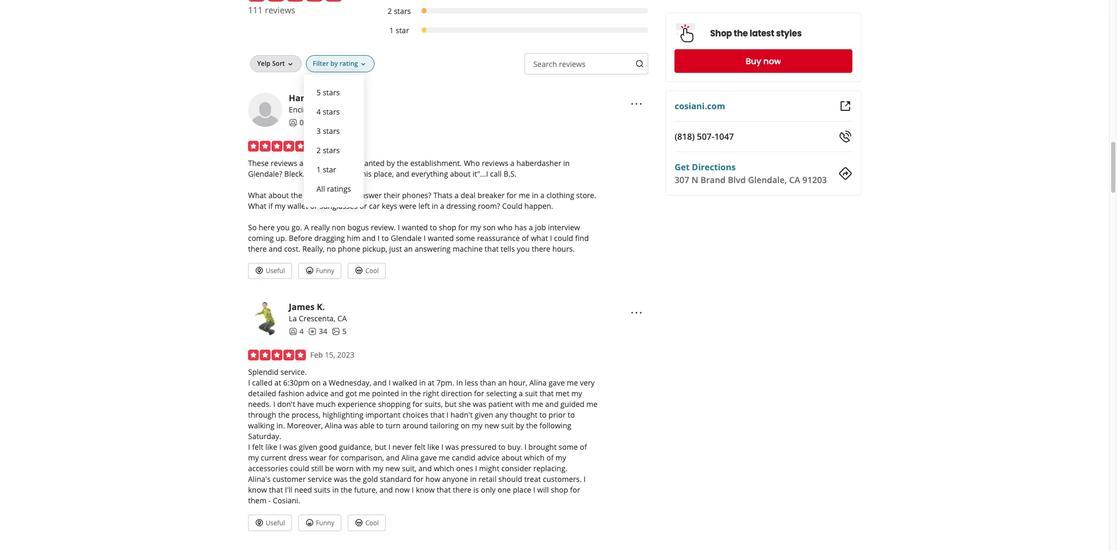 Task type: locate. For each thing, give the bounding box(es) containing it.
1 vertical spatial but
[[375, 443, 387, 453]]

by up the place,
[[387, 158, 395, 168]]

0 horizontal spatial 2 stars
[[317, 145, 340, 155]]

1 vertical spatial with
[[356, 464, 371, 474]]

still
[[311, 464, 323, 474]]

reviews right 111
[[265, 4, 296, 16]]

0 horizontal spatial shop
[[439, 222, 457, 233]]

service
[[308, 475, 332, 485]]

i up answering
[[424, 233, 426, 243]]

the inside 'these reviews are so obviously planted by the establishment.  who reviews a haberdasher in glendale?  bleck.  "oh, i just love this place, and everything about it"...i call b.s.'
[[397, 158, 409, 168]]

1 vertical spatial given
[[299, 443, 318, 453]]

reviews up bleck.
[[271, 158, 297, 168]]

a inside so here you go.  a really non bogus review.  i wanted to shop for my son who has a job interview coming up.  before dragging him and i to glendale i wanted some reassurance of what i could find there and cost.  really, no phone pickup, just an answering machine that tells you there hours.
[[529, 222, 533, 233]]

2 like from the left
[[428, 443, 440, 453]]

0 horizontal spatial know
[[248, 485, 267, 496]]

1 felt from the left
[[252, 443, 264, 453]]

i down saturday.
[[248, 443, 250, 453]]

for
[[507, 190, 517, 200], [458, 222, 469, 233], [474, 389, 484, 399], [413, 400, 423, 410], [329, 453, 339, 463], [414, 475, 424, 485], [570, 485, 581, 496]]

yelp sort button
[[250, 55, 302, 72]]

like down tailoring
[[428, 443, 440, 453]]

for down "less" on the bottom of page
[[474, 389, 484, 399]]

right
[[423, 389, 439, 399]]

1 horizontal spatial or
[[360, 201, 367, 211]]

0 horizontal spatial an
[[404, 244, 413, 254]]

2 5 star rating image from the top
[[248, 141, 306, 152]]

sep
[[310, 141, 323, 151]]

1 vertical spatial alina
[[325, 421, 342, 431]]

me
[[519, 190, 530, 200], [567, 378, 578, 388], [359, 389, 370, 399], [532, 400, 544, 410], [587, 400, 598, 410], [439, 453, 450, 463]]

0 vertical spatial don't
[[337, 190, 355, 200]]

1 vertical spatial useful
[[266, 519, 285, 528]]

1 vertical spatial 16 cool v2 image
[[355, 519, 363, 528]]

0 horizontal spatial gave
[[421, 453, 437, 463]]

16 useful v2 image
[[255, 267, 264, 275], [255, 519, 264, 528]]

1 inside button
[[317, 164, 321, 175]]

0 vertical spatial 5
[[317, 87, 321, 97]]

0 horizontal spatial star
[[323, 164, 336, 175]]

1 5 star rating image from the top
[[248, 0, 343, 1]]

2 stars for 2 stars "button"
[[317, 145, 340, 155]]

1 useful button from the top
[[248, 263, 292, 280]]

stars for 5 stars "button"
[[323, 87, 340, 97]]

1 16 useful v2 image from the top
[[255, 267, 264, 275]]

to down guided
[[568, 410, 575, 421]]

0 vertical spatial on
[[312, 378, 321, 388]]

of inside so here you go.  a really non bogus review.  i wanted to shop for my son who has a job interview coming up.  before dragging him and i to glendale i wanted some reassurance of what i could find there and cost.  really, no phone pickup, just an answering machine that tells you there hours.
[[522, 233, 529, 243]]

2 horizontal spatial alina
[[530, 378, 547, 388]]

0 vertical spatial funny
[[316, 266, 335, 276]]

2
[[388, 6, 392, 16], [317, 145, 321, 155]]

car
[[369, 201, 380, 211]]

alina down highlighting
[[325, 421, 342, 431]]

tailoring
[[430, 421, 459, 431]]

advice up much
[[306, 389, 329, 399]]

1 horizontal spatial at
[[428, 378, 435, 388]]

they
[[319, 190, 335, 200]]

shop down dressing
[[439, 222, 457, 233]]

  text field
[[525, 53, 648, 74]]

16 cool v2 image
[[355, 267, 363, 275], [355, 519, 363, 528]]

stars inside "button"
[[323, 87, 340, 97]]

shop inside so here you go.  a really non bogus review.  i wanted to shop for my son who has a job interview coming up.  before dragging him and i to glendale i wanted some reassurance of what i could find there and cost.  really, no phone pickup, just an answering machine that tells you there hours.
[[439, 222, 457, 233]]

could up hours.
[[554, 233, 574, 243]]

1 horizontal spatial of
[[547, 453, 554, 463]]

1 vertical spatial advice
[[478, 453, 500, 463]]

1 like from the left
[[265, 443, 277, 453]]

1 2023 from the top
[[338, 141, 355, 151]]

1 horizontal spatial you
[[517, 244, 530, 254]]

by down thought
[[516, 421, 524, 431]]

but down the direction
[[445, 400, 457, 410]]

some up machine
[[456, 233, 475, 243]]

0 horizontal spatial about
[[269, 190, 289, 200]]

1 vertical spatial cool button
[[348, 515, 386, 532]]

5 inside photos element
[[343, 327, 347, 337]]

1 horizontal spatial like
[[428, 443, 440, 453]]

buy now link
[[675, 49, 852, 73]]

useful button down -
[[248, 515, 292, 532]]

an
[[404, 244, 413, 254], [498, 378, 507, 388]]

menu image for hammer o.
[[630, 97, 643, 110]]

useful button down cost.
[[248, 263, 292, 280]]

0 vertical spatial could
[[554, 233, 574, 243]]

5 star rating image
[[248, 0, 343, 1], [248, 141, 306, 152], [248, 350, 306, 361]]

1 vertical spatial friends element
[[289, 327, 304, 337]]

so
[[313, 158, 321, 168]]

menu image
[[630, 97, 643, 110], [630, 307, 643, 320]]

0 vertical spatial funny button
[[298, 263, 341, 280]]

0 vertical spatial useful
[[266, 266, 285, 276]]

gold
[[363, 475, 378, 485]]

0 vertical spatial now
[[764, 55, 781, 67]]

ratings
[[327, 184, 351, 194]]

1 horizontal spatial 5
[[343, 327, 347, 337]]

1 funny button from the top
[[298, 263, 341, 280]]

0 horizontal spatial could
[[290, 464, 309, 474]]

an inside "splendid service. i called at 6:30pm on a wednesday, and i walked in at 7pm. in less than an hour, alina gave me very detailed fashion advice and got me pointed in the right direction for selecting a suit that met my needs. i don't have much experience shopping for suits, but she was patient with me and guided me through the process, highlighting important choices that i hadn't given any thought to prior to walking in. moreover, alina was able to turn around tailoring on my new suit by the following saturday. i felt like i was given good guidance, but i never felt like i was pressured to buy. i brought some of my current dress wear for comparison, and alina gave me candid advice about which of my accessories could still be worn with my new suit, and which ones i might consider replacing. alina's customer service was the gold standard for how anyone in retail should treat customers. i know that i'll need suits in the future, and now i know that there is only one place i will shop for them - cosiani."
[[498, 378, 507, 388]]

was
[[473, 400, 487, 410], [344, 421, 358, 431], [283, 443, 297, 453], [446, 443, 459, 453], [334, 475, 348, 485]]

1 horizontal spatial an
[[498, 378, 507, 388]]

0 vertical spatial wanted
[[402, 222, 428, 233]]

what left if
[[248, 201, 267, 211]]

3 5 star rating image from the top
[[248, 350, 306, 361]]

2 inside "button"
[[317, 145, 321, 155]]

-
[[269, 496, 271, 506]]

bleck.
[[284, 169, 305, 179]]

0 vertical spatial star
[[396, 25, 409, 35]]

0 vertical spatial but
[[445, 400, 457, 410]]

by
[[331, 59, 338, 68], [387, 158, 395, 168], [516, 421, 524, 431]]

2 funny from the top
[[316, 519, 335, 528]]

16 friends v2 image down la
[[289, 328, 298, 336]]

stars for 4 stars "button"
[[323, 107, 340, 117]]

2 stars inside "button"
[[317, 145, 340, 155]]

1 vertical spatial cool
[[366, 519, 379, 528]]

my right if
[[275, 201, 286, 211]]

16 chevron down v2 image inside yelp sort popup button
[[286, 60, 295, 68]]

0 horizontal spatial but
[[375, 443, 387, 453]]

that left met
[[540, 389, 554, 399]]

1 16 chevron down v2 image from the left
[[286, 60, 295, 68]]

a left job on the top of page
[[529, 222, 533, 233]]

the up wallet
[[291, 190, 303, 200]]

i right customers.
[[584, 475, 586, 485]]

cool
[[366, 266, 379, 276], [366, 519, 379, 528]]

1 horizontal spatial 4
[[317, 107, 321, 117]]

0 horizontal spatial some
[[456, 233, 475, 243]]

1 horizontal spatial don't
[[337, 190, 355, 200]]

sep 30, 2023
[[310, 141, 355, 151]]

0 horizontal spatial at
[[275, 378, 281, 388]]

1 vertical spatial 4
[[300, 327, 304, 337]]

1 horizontal spatial some
[[559, 443, 578, 453]]

111 reviews
[[248, 4, 296, 16]]

new
[[485, 421, 499, 431], [386, 464, 400, 474]]

0 horizontal spatial 2
[[317, 145, 321, 155]]

suit down any
[[501, 421, 514, 431]]

2 funny button from the top
[[298, 515, 341, 532]]

useful down -
[[266, 519, 285, 528]]

2 cool button from the top
[[348, 515, 386, 532]]

wanted up answering
[[428, 233, 454, 243]]

the up in.
[[278, 410, 290, 421]]

encinitas,
[[289, 104, 322, 115]]

2 horizontal spatial by
[[516, 421, 524, 431]]

16 cool v2 image down phone
[[355, 267, 363, 275]]

1 vertical spatial just
[[390, 244, 402, 254]]

0 horizontal spatial felt
[[252, 443, 264, 453]]

friends element down encinitas,
[[289, 117, 304, 128]]

16 chevron down v2 image for 5 stars
[[359, 60, 368, 68]]

their
[[384, 190, 400, 200]]

1 vertical spatial new
[[386, 464, 400, 474]]

and up prior
[[545, 400, 559, 410]]

2 stars for the filter reviews by 2 stars rating element
[[388, 6, 411, 16]]

0 horizontal spatial given
[[299, 443, 318, 453]]

was down highlighting
[[344, 421, 358, 431]]

just down glendale
[[390, 244, 402, 254]]

following
[[540, 421, 572, 431]]

glendale
[[391, 233, 422, 243]]

5 star rating image for feb 15, 2023
[[248, 350, 306, 361]]

reviews for 111
[[265, 4, 296, 16]]

0 horizontal spatial 5
[[317, 87, 321, 97]]

16 friends v2 image left 0
[[289, 118, 298, 127]]

everything
[[411, 169, 448, 179]]

1 vertical spatial some
[[559, 443, 578, 453]]

5 star rating image up 111 reviews on the top left of the page
[[248, 0, 343, 1]]

1 horizontal spatial by
[[387, 158, 395, 168]]

love
[[343, 169, 357, 179]]

1 vertical spatial ca
[[789, 174, 800, 186]]

5 inside "button"
[[317, 87, 321, 97]]

felt
[[252, 443, 264, 453], [414, 443, 426, 453]]

the right planted
[[397, 158, 409, 168]]

(818)
[[675, 131, 695, 143]]

3 stars
[[317, 126, 340, 136]]

507-
[[697, 131, 715, 143]]

and down up.
[[269, 244, 282, 254]]

were
[[399, 201, 417, 211]]

2 useful button from the top
[[248, 515, 292, 532]]

4 inside "button"
[[317, 107, 321, 117]]

1 16 cool v2 image from the top
[[355, 267, 363, 275]]

1 funny from the top
[[316, 266, 335, 276]]

4 inside friends element
[[300, 327, 304, 337]]

are
[[299, 158, 311, 168]]

friends element down la
[[289, 327, 304, 337]]

suit down hour,
[[525, 389, 538, 399]]

0 horizontal spatial alina
[[325, 421, 342, 431]]

useful button
[[248, 263, 292, 280], [248, 515, 292, 532]]

given left any
[[475, 410, 494, 421]]

to left buy.
[[499, 443, 506, 453]]

1 cool button from the top
[[348, 263, 386, 280]]

2 vertical spatial about
[[502, 453, 522, 463]]

o.
[[329, 92, 338, 104]]

16 friends v2 image for hammer
[[289, 118, 298, 127]]

0 horizontal spatial of
[[522, 233, 529, 243]]

0 vertical spatial menu image
[[630, 97, 643, 110]]

star inside button
[[323, 164, 336, 175]]

1 star for filter reviews by 1 star rating element
[[390, 25, 409, 35]]

0 vertical spatial some
[[456, 233, 475, 243]]

1 star for 1 star button
[[317, 164, 336, 175]]

funny for o.
[[316, 266, 335, 276]]

2023 right "15,"
[[337, 350, 355, 361]]

a up b.s. at the left
[[511, 158, 515, 168]]

suit
[[525, 389, 538, 399], [501, 421, 514, 431]]

felt right never
[[414, 443, 426, 453]]

1 vertical spatial suit
[[501, 421, 514, 431]]

1 horizontal spatial shop
[[551, 485, 568, 496]]

4 for 4 stars
[[317, 107, 321, 117]]

2 useful from the top
[[266, 519, 285, 528]]

5 for 5
[[343, 327, 347, 337]]

could inside "splendid service. i called at 6:30pm on a wednesday, and i walked in at 7pm. in less than an hour, alina gave me very detailed fashion advice and got me pointed in the right direction for selecting a suit that met my needs. i don't have much experience shopping for suits, but she was patient with me and guided me through the process, highlighting important choices that i hadn't given any thought to prior to walking in. moreover, alina was able to turn around tailoring on my new suit by the following saturday. i felt like i was given good guidance, but i never felt like i was pressured to buy. i brought some of my current dress wear for comparison, and alina gave me candid advice about which of my accessories could still be worn with my new suit, and which ones i might consider replacing. alina's customer service was the gold standard for how anyone in retail should treat customers. i know that i'll need suits in the future, and now i know that there is only one place i will shop for them - cosiani."
[[290, 464, 309, 474]]

shop
[[710, 27, 732, 39]]

alina up suit,
[[402, 453, 419, 463]]

directions
[[692, 161, 736, 173]]

for up could
[[507, 190, 517, 200]]

16 chevron down v2 image
[[286, 60, 295, 68], [359, 60, 368, 68]]

1 horizontal spatial suit
[[525, 389, 538, 399]]

16 useful v2 image down them
[[255, 519, 264, 528]]

1 horizontal spatial given
[[475, 410, 494, 421]]

useful for james
[[266, 519, 285, 528]]

0 horizontal spatial 1 star
[[317, 164, 336, 175]]

1 useful from the top
[[266, 266, 285, 276]]

1
[[390, 25, 394, 35], [317, 164, 321, 175]]

1 star
[[390, 25, 409, 35], [317, 164, 336, 175]]

of up replacing.
[[547, 453, 554, 463]]

like up current
[[265, 443, 277, 453]]

1 horizontal spatial just
[[390, 244, 402, 254]]

1 horizontal spatial 2
[[388, 6, 392, 16]]

1 star inside filter reviews by 1 star rating element
[[390, 25, 409, 35]]

that down how
[[437, 485, 451, 496]]

me up could
[[519, 190, 530, 200]]

1 star inside 1 star button
[[317, 164, 336, 175]]

i down suit,
[[412, 485, 414, 496]]

how
[[426, 475, 441, 485]]

0 vertical spatial 4
[[317, 107, 321, 117]]

friends element containing 4
[[289, 327, 304, 337]]

in up "right"
[[419, 378, 426, 388]]

all ratings button
[[312, 179, 356, 199]]

1 16 friends v2 image from the top
[[289, 118, 298, 127]]

which down brought
[[524, 453, 545, 463]]

1 friends element from the top
[[289, 117, 304, 128]]

1 menu image from the top
[[630, 97, 643, 110]]

really
[[311, 222, 330, 233]]

5 for 5 stars
[[317, 87, 321, 97]]

a inside 'these reviews are so obviously planted by the establishment.  who reviews a haberdasher in glendale?  bleck.  "oh, i just love this place, and everything about it"...i call b.s.'
[[511, 158, 515, 168]]

2 16 cool v2 image from the top
[[355, 519, 363, 528]]

filter
[[313, 59, 329, 68]]

splendid
[[248, 367, 279, 378]]

was up the candid
[[446, 443, 459, 453]]

about inside what about the fact they don't answer their phones?  thats a deal breaker for me in a clothing store. what if my wallet or sunglasses or car keys were left in a dressing room?  could happen.
[[269, 190, 289, 200]]

with down comparison,
[[356, 464, 371, 474]]

1 vertical spatial which
[[434, 464, 455, 474]]

0 vertical spatial 2023
[[338, 141, 355, 151]]

0 vertical spatial you
[[277, 222, 290, 233]]

star for 1 star button
[[323, 164, 336, 175]]

with
[[515, 400, 530, 410], [356, 464, 371, 474]]

cool button for o.
[[348, 263, 386, 280]]

16 funny v2 image
[[305, 267, 314, 275]]

a down hour,
[[519, 389, 523, 399]]

funny button for james
[[298, 515, 341, 532]]

friends element
[[289, 117, 304, 128], [289, 327, 304, 337]]

turn
[[386, 421, 401, 431]]

cosiani.
[[273, 496, 300, 506]]

good
[[320, 443, 337, 453]]

16 chevron down v2 image inside filter by rating dropdown button
[[359, 60, 368, 68]]

24 external link v2 image
[[840, 100, 852, 113]]

0 vertical spatial about
[[450, 169, 471, 179]]

16 review v2 image
[[308, 328, 317, 336]]

up.
[[276, 233, 287, 243]]

new up standard
[[386, 464, 400, 474]]

deal
[[461, 190, 476, 200]]

1 vertical spatial 5
[[343, 327, 347, 337]]

splendid service. i called at 6:30pm on a wednesday, and i walked in at 7pm. in less than an hour, alina gave me very detailed fashion advice and got me pointed in the right direction for selecting a suit that met my needs. i don't have much experience shopping for suits, but she was patient with me and guided me through the process, highlighting important choices that i hadn't given any thought to prior to walking in. moreover, alina was able to turn around tailoring on my new suit by the following saturday. i felt like i was given good guidance, but i never felt like i was pressured to buy. i brought some of my current dress wear for comparison, and alina gave me candid advice about which of my accessories could still be worn with my new suit, and which ones i might consider replacing. alina's customer service was the gold standard for how anyone in retail should treat customers. i know that i'll need suits in the future, and now i know that there is only one place i will shop for them - cosiani.
[[248, 367, 598, 506]]

0 horizontal spatial now
[[395, 485, 410, 496]]

suits,
[[425, 400, 443, 410]]

16 useful v2 image for hammer
[[255, 267, 264, 275]]

suits
[[314, 485, 330, 496]]

for down customers.
[[570, 485, 581, 496]]

current
[[261, 453, 287, 463]]

0 vertical spatial cool button
[[348, 263, 386, 280]]

1 cool from the top
[[366, 266, 379, 276]]

2023 right "30," at top
[[338, 141, 355, 151]]

stars
[[394, 6, 411, 16], [323, 87, 340, 97], [323, 107, 340, 117], [323, 126, 340, 136], [323, 145, 340, 155]]

future,
[[354, 485, 378, 496]]

funny button down really,
[[298, 263, 341, 280]]

should
[[499, 475, 523, 485]]

cool down future,
[[366, 519, 379, 528]]

ca inside james k. la crescenta, ca
[[338, 314, 347, 324]]

any
[[496, 410, 508, 421]]

a down thats
[[440, 201, 445, 211]]

stars inside button
[[323, 126, 340, 136]]

1 horizontal spatial gave
[[549, 378, 565, 388]]

16 chevron down v2 image right sort on the left of page
[[286, 60, 295, 68]]

2 cool from the top
[[366, 519, 379, 528]]

shop the latest styles
[[710, 27, 802, 39]]

1 horizontal spatial felt
[[414, 443, 426, 453]]

2 what from the top
[[248, 201, 267, 211]]

my inside so here you go.  a really non bogus review.  i wanted to shop for my son who has a job interview coming up.  before dragging him and i to glendale i wanted some reassurance of what i could find there and cost.  really, no phone pickup, just an answering machine that tells you there hours.
[[471, 222, 481, 233]]

breaker
[[478, 190, 505, 200]]

1 horizontal spatial 16 chevron down v2 image
[[359, 60, 368, 68]]

ca
[[324, 104, 333, 115], [789, 174, 800, 186], [338, 314, 347, 324]]

1 vertical spatial 1 star
[[317, 164, 336, 175]]

less
[[465, 378, 478, 388]]

an down glendale
[[404, 244, 413, 254]]

search
[[534, 59, 557, 69]]

1 vertical spatial don't
[[277, 400, 295, 410]]

don't
[[337, 190, 355, 200], [277, 400, 295, 410]]

1 horizontal spatial new
[[485, 421, 499, 431]]

cool for k.
[[366, 519, 379, 528]]

2 know from the left
[[416, 485, 435, 496]]

just inside so here you go.  a really non bogus review.  i wanted to shop for my son who has a job interview coming up.  before dragging him and i to glendale i wanted some reassurance of what i could find there and cost.  really, no phone pickup, just an answering machine that tells you there hours.
[[390, 244, 402, 254]]

worn
[[336, 464, 354, 474]]

ca up photos element
[[338, 314, 347, 324]]

and right the place,
[[396, 169, 410, 179]]

1 vertical spatial menu image
[[630, 307, 643, 320]]

of
[[522, 233, 529, 243], [580, 443, 587, 453], [547, 453, 554, 463]]

1 vertical spatial on
[[461, 421, 470, 431]]

1 vertical spatial of
[[580, 443, 587, 453]]

wanted up glendale
[[402, 222, 428, 233]]

0 vertical spatial ca
[[324, 104, 333, 115]]

2 friends element from the top
[[289, 327, 304, 337]]

4 up 52
[[317, 107, 321, 117]]

16 funny v2 image
[[305, 519, 314, 528]]

2 vertical spatial alina
[[402, 453, 419, 463]]

and up pointed
[[373, 378, 387, 388]]

cool button for k.
[[348, 515, 386, 532]]

2 2023 from the top
[[337, 350, 355, 361]]

2 16 useful v2 image from the top
[[255, 519, 264, 528]]

comparison,
[[341, 453, 384, 463]]

and down never
[[386, 453, 400, 463]]

0 vertical spatial 5 star rating image
[[248, 0, 343, 1]]

0 vertical spatial 16 cool v2 image
[[355, 267, 363, 275]]

and
[[396, 169, 410, 179], [362, 233, 376, 243], [269, 244, 282, 254], [373, 378, 387, 388], [330, 389, 344, 399], [545, 400, 559, 410], [386, 453, 400, 463], [419, 464, 432, 474], [380, 485, 393, 496]]

2 16 chevron down v2 image from the left
[[359, 60, 368, 68]]

with up thought
[[515, 400, 530, 410]]

felt down saturday.
[[252, 443, 264, 453]]

about inside "splendid service. i called at 6:30pm on a wednesday, and i walked in at 7pm. in less than an hour, alina gave me very detailed fashion advice and got me pointed in the right direction for selecting a suit that met my needs. i don't have much experience shopping for suits, but she was patient with me and guided me through the process, highlighting important choices that i hadn't given any thought to prior to walking in. moreover, alina was able to turn around tailoring on my new suit by the following saturday. i felt like i was given good guidance, but i never felt like i was pressured to buy. i brought some of my current dress wear for comparison, and alina gave me candid advice about which of my accessories could still be worn with my new suit, and which ones i might consider replacing. alina's customer service was the gold standard for how anyone in retail should treat customers. i know that i'll need suits in the future, and now i know that there is only one place i will shop for them - cosiani."
[[502, 453, 522, 463]]

2 16 friends v2 image from the top
[[289, 328, 298, 336]]

that
[[485, 244, 499, 254], [540, 389, 554, 399], [431, 410, 445, 421], [269, 485, 283, 496], [437, 485, 451, 496]]

0 horizontal spatial 16 chevron down v2 image
[[286, 60, 295, 68]]

in.
[[277, 421, 285, 431]]

i right "oh, at top
[[324, 169, 326, 179]]

0 vertical spatial alina
[[530, 378, 547, 388]]

4 for 4
[[300, 327, 304, 337]]

friends element containing 0
[[289, 117, 304, 128]]

hour,
[[509, 378, 528, 388]]

yelp sort
[[257, 59, 285, 68]]

alina right hour,
[[530, 378, 547, 388]]

in
[[564, 158, 570, 168], [532, 190, 539, 200], [432, 201, 438, 211], [419, 378, 426, 388], [401, 389, 408, 399], [470, 475, 477, 485], [332, 485, 339, 496]]

wallet
[[288, 201, 308, 211]]

1 horizontal spatial 1
[[390, 25, 394, 35]]

0 horizontal spatial just
[[328, 169, 341, 179]]

through
[[248, 410, 276, 421]]

could
[[502, 201, 523, 211]]

me up thought
[[532, 400, 544, 410]]

0 vertical spatial just
[[328, 169, 341, 179]]

1 vertical spatial an
[[498, 378, 507, 388]]

don't inside what about the fact they don't answer their phones?  thats a deal breaker for me in a clothing store. what if my wallet or sunglasses or car keys were left in a dressing room?  could happen.
[[337, 190, 355, 200]]

job
[[535, 222, 546, 233]]

2 for the filter reviews by 2 stars rating element
[[388, 6, 392, 16]]

guidance,
[[339, 443, 373, 453]]

1 vertical spatial now
[[395, 485, 410, 496]]

reviews right search
[[559, 59, 586, 69]]

review.
[[371, 222, 396, 233]]

ca inside "hammer o. encinitas, ca"
[[324, 104, 333, 115]]

2 menu image from the top
[[630, 307, 643, 320]]

me inside what about the fact they don't answer their phones?  thats a deal breaker for me in a clothing store. what if my wallet or sunglasses or car keys were left in a dressing room?  could happen.
[[519, 190, 530, 200]]

menu image for james k.
[[630, 307, 643, 320]]

or left car
[[360, 201, 367, 211]]

the left future,
[[341, 485, 352, 496]]

guided
[[561, 400, 585, 410]]

a
[[511, 158, 515, 168], [455, 190, 459, 200], [541, 190, 545, 200], [440, 201, 445, 211], [529, 222, 533, 233], [323, 378, 327, 388], [519, 389, 523, 399]]

for down dressing
[[458, 222, 469, 233]]

i left never
[[389, 443, 391, 453]]

16 friends v2 image
[[289, 118, 298, 127], [289, 328, 298, 336]]

an up selecting
[[498, 378, 507, 388]]



Task type: describe. For each thing, give the bounding box(es) containing it.
i right buy.
[[525, 443, 527, 453]]

brought
[[529, 443, 557, 453]]

my up the gold
[[373, 464, 384, 474]]

who
[[498, 222, 513, 233]]

prior
[[549, 410, 566, 421]]

stars for 2 stars "button"
[[323, 145, 340, 155]]

all
[[317, 184, 325, 194]]

the down walked
[[410, 389, 421, 399]]

i down tailoring
[[442, 443, 444, 453]]

by inside dropdown button
[[331, 59, 338, 68]]

30,
[[325, 141, 336, 151]]

sunglasses
[[320, 201, 358, 211]]

hammer o. encinitas, ca
[[289, 92, 338, 115]]

has
[[515, 222, 527, 233]]

my down hadn't
[[472, 421, 483, 431]]

feb
[[310, 350, 323, 361]]

i up glendale
[[398, 222, 400, 233]]

for up the be at the left of the page
[[329, 453, 339, 463]]

the right shop
[[734, 27, 748, 39]]

reviews element
[[308, 327, 328, 337]]

customers.
[[543, 475, 582, 485]]

1 horizontal spatial on
[[461, 421, 470, 431]]

my up replacing.
[[556, 453, 567, 463]]

hadn't
[[451, 410, 473, 421]]

2 or from the left
[[360, 201, 367, 211]]

ca inside get directions 307 n brand blvd glendale, ca 91203
[[789, 174, 800, 186]]

useful for hammer
[[266, 266, 285, 276]]

some inside "splendid service. i called at 6:30pm on a wednesday, and i walked in at 7pm. in less than an hour, alina gave me very detailed fashion advice and got me pointed in the right direction for selecting a suit that met my needs. i don't have much experience shopping for suits, but she was patient with me and guided me through the process, highlighting important choices that i hadn't given any thought to prior to walking in. moreover, alina was able to turn around tailoring on my new suit by the following saturday. i felt like i was given good guidance, but i never felt like i was pressured to buy. i brought some of my current dress wear for comparison, and alina gave me candid advice about which of my accessories could still be worn with my new suit, and which ones i might consider replacing. alina's customer service was the gold standard for how anyone in retail should treat customers. i know that i'll need suits in the future, and now i know that there is only one place i will shop for them - cosiani."
[[559, 443, 578, 453]]

some inside so here you go.  a really non bogus review.  i wanted to shop for my son who has a job interview coming up.  before dragging him and i to glendale i wanted some reassurance of what i could find there and cost.  really, no phone pickup, just an answering machine that tells you there hours.
[[456, 233, 475, 243]]

i up pointed
[[389, 378, 391, 388]]

me right guided
[[587, 400, 598, 410]]

0 horizontal spatial new
[[386, 464, 400, 474]]

need
[[295, 485, 312, 496]]

this
[[359, 169, 372, 179]]

16 cool v2 image for hammer o.
[[355, 267, 363, 275]]

store.
[[577, 190, 597, 200]]

i up pickup,
[[378, 233, 380, 243]]

2 at from the left
[[428, 378, 435, 388]]

that up -
[[269, 485, 283, 496]]

in up happen.
[[532, 190, 539, 200]]

got
[[346, 389, 357, 399]]

dress
[[289, 453, 308, 463]]

photo of hammer o. image
[[248, 93, 283, 127]]

0 vertical spatial with
[[515, 400, 530, 410]]

in right suits
[[332, 485, 339, 496]]

an inside so here you go.  a really non bogus review.  i wanted to shop for my son who has a job interview coming up.  before dragging him and i to glendale i wanted some reassurance of what i could find there and cost.  really, no phone pickup, just an answering machine that tells you there hours.
[[404, 244, 413, 254]]

find
[[576, 233, 589, 243]]

to up answering
[[430, 222, 437, 233]]

wear
[[310, 453, 327, 463]]

2 horizontal spatial there
[[532, 244, 551, 254]]

there inside "splendid service. i called at 6:30pm on a wednesday, and i walked in at 7pm. in less than an hour, alina gave me very detailed fashion advice and got me pointed in the right direction for selecting a suit that met my needs. i don't have much experience shopping for suits, but she was patient with me and guided me through the process, highlighting important choices that i hadn't given any thought to prior to walking in. moreover, alina was able to turn around tailoring on my new suit by the following saturday. i felt like i was given good guidance, but i never felt like i was pressured to buy. i brought some of my current dress wear for comparison, and alina gave me candid advice about which of my accessories could still be worn with my new suit, and which ones i might consider replacing. alina's customer service was the gold standard for how anyone in retail should treat customers. i know that i'll need suits in the future, and now i know that there is only one place i will shop for them - cosiani."
[[453, 485, 472, 496]]

stars for the filter reviews by 2 stars rating element
[[394, 6, 411, 16]]

1 or from the left
[[310, 201, 318, 211]]

"oh,
[[307, 169, 322, 179]]

shop inside "splendid service. i called at 6:30pm on a wednesday, and i walked in at 7pm. in less than an hour, alina gave me very detailed fashion advice and got me pointed in the right direction for selecting a suit that met my needs. i don't have much experience shopping for suits, but she was patient with me and guided me through the process, highlighting important choices that i hadn't given any thought to prior to walking in. moreover, alina was able to turn around tailoring on my new suit by the following saturday. i felt like i was given good guidance, but i never felt like i was pressured to buy. i brought some of my current dress wear for comparison, and alina gave me candid advice about which of my accessories could still be worn with my new suit, and which ones i might consider replacing. alina's customer service was the gold standard for how anyone in retail should treat customers. i know that i'll need suits in the future, and now i know that there is only one place i will shop for them - cosiani."
[[551, 485, 568, 496]]

0 vertical spatial given
[[475, 410, 494, 421]]

34
[[319, 327, 328, 337]]

5 stars button
[[312, 83, 356, 102]]

hours.
[[553, 244, 575, 254]]

2 for 2 stars "button"
[[317, 145, 321, 155]]

buy now
[[746, 55, 781, 67]]

i right the ones
[[475, 464, 477, 474]]

i inside 'these reviews are so obviously planted by the establishment.  who reviews a haberdasher in glendale?  bleck.  "oh, i just love this place, and everything about it"...i call b.s.'
[[324, 169, 326, 179]]

machine
[[453, 244, 483, 254]]

about inside 'these reviews are so obviously planted by the establishment.  who reviews a haberdasher in glendale?  bleck.  "oh, i just love this place, and everything about it"...i call b.s.'
[[450, 169, 471, 179]]

was up the dress
[[283, 443, 297, 453]]

16 photos v2 image
[[332, 328, 340, 336]]

in
[[456, 378, 463, 388]]

i right 'needs.'
[[273, 400, 275, 410]]

buy.
[[508, 443, 523, 453]]

stars for "3 stars" button
[[323, 126, 340, 136]]

needs.
[[248, 400, 271, 410]]

for down suit,
[[414, 475, 424, 485]]

1 horizontal spatial advice
[[478, 453, 500, 463]]

0 horizontal spatial advice
[[306, 389, 329, 399]]

bogus
[[348, 222, 369, 233]]

able
[[360, 421, 375, 431]]

reviews for search
[[559, 59, 586, 69]]

the down worn
[[350, 475, 361, 485]]

called
[[252, 378, 273, 388]]

dressing
[[447, 201, 476, 211]]

service.
[[281, 367, 307, 378]]

james
[[289, 302, 315, 313]]

in inside 'these reviews are so obviously planted by the establishment.  who reviews a haberdasher in glendale?  bleck.  "oh, i just love this place, and everything about it"...i call b.s.'
[[564, 158, 570, 168]]

answer
[[357, 190, 382, 200]]

coming
[[248, 233, 274, 243]]

a up much
[[323, 378, 327, 388]]

me up experience
[[359, 389, 370, 399]]

4 stars button
[[312, 102, 356, 122]]

reviews up call
[[482, 158, 509, 168]]

6:30pm
[[283, 378, 310, 388]]

16 cool v2 image for james k.
[[355, 519, 363, 528]]

2 vertical spatial of
[[547, 453, 554, 463]]

0 horizontal spatial which
[[434, 464, 455, 474]]

1 for filter reviews by 1 star rating element
[[390, 25, 394, 35]]

fashion
[[278, 389, 304, 399]]

photo of james k. image
[[248, 302, 283, 336]]

direction
[[441, 389, 472, 399]]

accessories
[[248, 464, 288, 474]]

in right left
[[432, 201, 438, 211]]

2 felt from the left
[[414, 443, 426, 453]]

search image
[[636, 59, 644, 68]]

5 stars
[[317, 87, 340, 97]]

funny button for hammer
[[298, 263, 341, 280]]

i left called
[[248, 378, 250, 388]]

patient
[[489, 400, 513, 410]]

james k. la crescenta, ca
[[289, 302, 347, 324]]

and inside 'these reviews are so obviously planted by the establishment.  who reviews a haberdasher in glendale?  bleck.  "oh, i just love this place, and everything about it"...i call b.s.'
[[396, 169, 410, 179]]

thats
[[434, 190, 453, 200]]

24 phone v2 image
[[840, 130, 852, 143]]

i up tailoring
[[447, 410, 449, 421]]

3 stars button
[[312, 122, 356, 141]]

choices
[[403, 410, 429, 421]]

1 horizontal spatial now
[[764, 55, 781, 67]]

get
[[675, 161, 690, 173]]

filter reviews by 1 star rating element
[[377, 25, 648, 36]]

all ratings
[[317, 184, 351, 194]]

me left the candid
[[439, 453, 450, 463]]

hammer
[[289, 92, 327, 104]]

suit,
[[402, 464, 417, 474]]

a up happen.
[[541, 190, 545, 200]]

0 horizontal spatial on
[[312, 378, 321, 388]]

consider
[[502, 464, 532, 474]]

0 horizontal spatial there
[[248, 244, 267, 254]]

111
[[248, 4, 263, 16]]

my inside what about the fact they don't answer their phones?  thats a deal breaker for me in a clothing store. what if my wallet or sunglasses or car keys were left in a dressing room?  could happen.
[[275, 201, 286, 211]]

what
[[531, 233, 548, 243]]

don't inside "splendid service. i called at 6:30pm on a wednesday, and i walked in at 7pm. in less than an hour, alina gave me very detailed fashion advice and got me pointed in the right direction for selecting a suit that met my needs. i don't have much experience shopping for suits, but she was patient with me and guided me through the process, highlighting important choices that i hadn't given any thought to prior to walking in. moreover, alina was able to turn around tailoring on my new suit by the following saturday. i felt like i was given good guidance, but i never felt like i was pressured to buy. i brought some of my current dress wear for comparison, and alina gave me candid advice about which of my accessories could still be worn with my new suit, and which ones i might consider replacing. alina's customer service was the gold standard for how anyone in retail should treat customers. i know that i'll need suits in the future, and now i know that there is only one place i will shop for them - cosiani."
[[277, 400, 295, 410]]

crescenta,
[[299, 314, 336, 324]]

i right what at the top left of page
[[550, 233, 552, 243]]

cool for o.
[[366, 266, 379, 276]]

to left prior
[[540, 410, 547, 421]]

for inside so here you go.  a really non bogus review.  i wanted to shop for my son who has a job interview coming up.  before dragging him and i to glendale i wanted some reassurance of what i could find there and cost.  really, no phone pickup, just an answering machine that tells you there hours.
[[458, 222, 469, 233]]

the inside what about the fact they don't answer their phones?  thats a deal breaker for me in a clothing store. what if my wallet or sunglasses or car keys were left in a dressing room?  could happen.
[[291, 190, 303, 200]]

1 at from the left
[[275, 378, 281, 388]]

search reviews
[[534, 59, 586, 69]]

reviews for these
[[271, 158, 297, 168]]

my up guided
[[572, 389, 583, 399]]

1 star button
[[312, 160, 356, 179]]

for up choices at the bottom left of page
[[413, 400, 423, 410]]

candid
[[452, 453, 476, 463]]

me up met
[[567, 378, 578, 388]]

5 star rating image for sep 30, 2023
[[248, 141, 306, 152]]

2 stars button
[[312, 141, 356, 160]]

useful button for james
[[248, 515, 292, 532]]

fact
[[304, 190, 317, 200]]

place,
[[374, 169, 394, 179]]

filter reviews by 2 stars rating element
[[377, 6, 648, 16]]

4 stars
[[317, 107, 340, 117]]

photos element
[[332, 327, 347, 337]]

2023 for o.
[[338, 141, 355, 151]]

0 vertical spatial new
[[485, 421, 499, 431]]

7pm.
[[437, 378, 455, 388]]

star for filter reviews by 1 star rating element
[[396, 25, 409, 35]]

and up pickup,
[[362, 233, 376, 243]]

go.
[[292, 222, 302, 233]]

by inside "splendid service. i called at 6:30pm on a wednesday, and i walked in at 7pm. in less than an hour, alina gave me very detailed fashion advice and got me pointed in the right direction for selecting a suit that met my needs. i don't have much experience shopping for suits, but she was patient with me and guided me through the process, highlighting important choices that i hadn't given any thought to prior to walking in. moreover, alina was able to turn around tailoring on my new suit by the following saturday. i felt like i was given good guidance, but i never felt like i was pressured to buy. i brought some of my current dress wear for comparison, and alina gave me candid advice about which of my accessories could still be worn with my new suit, and which ones i might consider replacing. alina's customer service was the gold standard for how anyone in retail should treat customers. i know that i'll need suits in the future, and now i know that there is only one place i will shop for them - cosiani."
[[516, 421, 524, 431]]

sort
[[272, 59, 285, 68]]

just inside 'these reviews are so obviously planted by the establishment.  who reviews a haberdasher in glendale?  bleck.  "oh, i just love this place, and everything about it"...i call b.s.'
[[328, 169, 341, 179]]

keys
[[382, 201, 398, 211]]

i left will
[[534, 485, 536, 496]]

16 friends v2 image for james
[[289, 328, 298, 336]]

it"...i
[[473, 169, 488, 179]]

establishment.
[[410, 158, 462, 168]]

and down standard
[[380, 485, 393, 496]]

in up is
[[470, 475, 477, 485]]

2023 for k.
[[337, 350, 355, 361]]

was down worn
[[334, 475, 348, 485]]

my up accessories
[[248, 453, 259, 463]]

24 directions v2 image
[[840, 167, 852, 180]]

5 star rating image for 111 reviews
[[248, 0, 343, 1]]

307
[[675, 174, 689, 186]]

0 vertical spatial gave
[[549, 378, 565, 388]]

1 horizontal spatial but
[[445, 400, 457, 410]]

0 vertical spatial suit
[[525, 389, 538, 399]]

for inside what about the fact they don't answer their phones?  thats a deal breaker for me in a clothing store. what if my wallet or sunglasses or car keys were left in a dressing room?  could happen.
[[507, 190, 517, 200]]

could inside so here you go.  a really non bogus review.  i wanted to shop for my son who has a job interview coming up.  before dragging him and i to glendale i wanted some reassurance of what i could find there and cost.  really, no phone pickup, just an answering machine that tells you there hours.
[[554, 233, 574, 243]]

i up current
[[279, 443, 281, 453]]

so here you go.  a really non bogus review.  i wanted to shop for my son who has a job interview coming up.  before dragging him and i to glendale i wanted some reassurance of what i could find there and cost.  really, no phone pickup, just an answering machine that tells you there hours.
[[248, 222, 589, 254]]

1 vertical spatial wanted
[[428, 233, 454, 243]]

that inside so here you go.  a really non bogus review.  i wanted to shop for my son who has a job interview coming up.  before dragging him and i to glendale i wanted some reassurance of what i could find there and cost.  really, no phone pickup, just an answering machine that tells you there hours.
[[485, 244, 499, 254]]

saturday.
[[248, 432, 281, 442]]

the down thought
[[526, 421, 538, 431]]

friends element for hammer o.
[[289, 117, 304, 128]]

and left the got
[[330, 389, 344, 399]]

16 useful v2 image for james
[[255, 519, 264, 528]]

1 what from the top
[[248, 190, 267, 200]]

will
[[538, 485, 549, 496]]

useful button for hammer
[[248, 263, 292, 280]]

was right 'she'
[[473, 400, 487, 410]]

and up how
[[419, 464, 432, 474]]

now inside "splendid service. i called at 6:30pm on a wednesday, and i walked in at 7pm. in less than an hour, alina gave me very detailed fashion advice and got me pointed in the right direction for selecting a suit that met my needs. i don't have much experience shopping for suits, but she was patient with me and guided me through the process, highlighting important choices that i hadn't given any thought to prior to walking in. moreover, alina was able to turn around tailoring on my new suit by the following saturday. i felt like i was given good guidance, but i never felt like i was pressured to buy. i brought some of my current dress wear for comparison, and alina gave me candid advice about which of my accessories could still be worn with my new suit, and which ones i might consider replacing. alina's customer service was the gold standard for how anyone in retail should treat customers. i know that i'll need suits in the future, and now i know that there is only one place i will shop for them - cosiani."
[[395, 485, 410, 496]]

1 horizontal spatial which
[[524, 453, 545, 463]]

0 horizontal spatial with
[[356, 464, 371, 474]]

0
[[300, 117, 304, 127]]

cosiani.com
[[675, 100, 725, 112]]

1 for 1 star button
[[317, 164, 321, 175]]

reassurance
[[477, 233, 520, 243]]

to down important
[[377, 421, 384, 431]]

funny for k.
[[316, 519, 335, 528]]

0 horizontal spatial suit
[[501, 421, 514, 431]]

1 know from the left
[[248, 485, 267, 496]]

in down walked
[[401, 389, 408, 399]]

latest
[[750, 27, 775, 39]]

by inside 'these reviews are so obviously planted by the establishment.  who reviews a haberdasher in glendale?  bleck.  "oh, i just love this place, and everything about it"...i call b.s.'
[[387, 158, 395, 168]]

obviously
[[323, 158, 356, 168]]

never
[[393, 443, 413, 453]]

very
[[580, 378, 595, 388]]

16 chevron down v2 image for filter by rating
[[286, 60, 295, 68]]

retail
[[479, 475, 497, 485]]

alina's
[[248, 475, 271, 485]]

friends element for james k.
[[289, 327, 304, 337]]

selecting
[[486, 389, 517, 399]]

1 vertical spatial gave
[[421, 453, 437, 463]]

a left deal
[[455, 190, 459, 200]]

that down suits,
[[431, 410, 445, 421]]

to down review.
[[382, 233, 389, 243]]



Task type: vqa. For each thing, say whether or not it's contained in the screenshot.
American (Traditional)'s American
no



